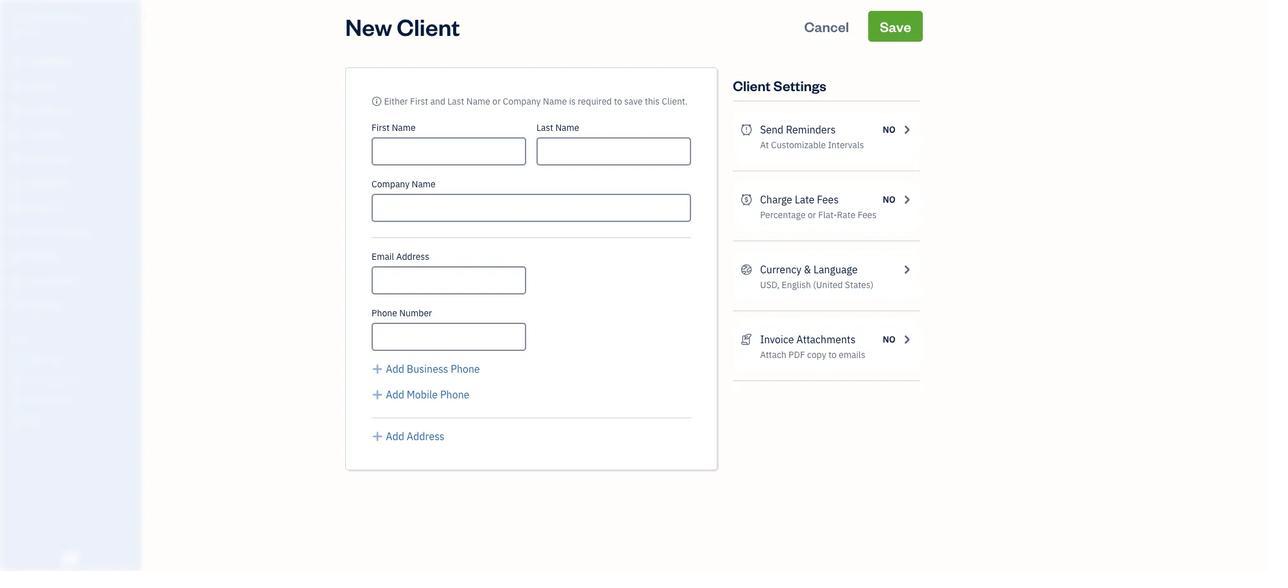 Task type: describe. For each thing, give the bounding box(es) containing it.
email address
[[372, 251, 429, 262]]

emails
[[839, 349, 865, 361]]

bank connections image
[[10, 394, 137, 404]]

primary image
[[372, 95, 382, 107]]

phone for add business phone
[[451, 362, 480, 376]]

currency
[[760, 263, 802, 276]]

add address button
[[372, 429, 445, 444]]

last name
[[537, 122, 579, 133]]

Company Name text field
[[372, 194, 691, 222]]

address for email address
[[396, 251, 429, 262]]

phone for add mobile phone
[[440, 388, 470, 401]]

no for invoice attachments
[[883, 333, 896, 345]]

1 horizontal spatial or
[[808, 209, 816, 221]]

required
[[578, 95, 612, 107]]

add for add address
[[386, 430, 404, 443]]

either first and last name or company name is required to save this client.
[[384, 95, 688, 107]]

states)
[[845, 279, 874, 291]]

invoice image
[[8, 129, 24, 142]]

and
[[430, 95, 445, 107]]

owner
[[10, 26, 34, 36]]

new client
[[345, 11, 460, 41]]

plus image for add business phone
[[372, 361, 383, 377]]

save
[[624, 95, 643, 107]]

1 horizontal spatial fees
[[858, 209, 877, 221]]

0 vertical spatial phone
[[372, 307, 397, 319]]

expense image
[[8, 178, 24, 191]]

invoices image
[[741, 332, 752, 347]]

add mobile phone button
[[372, 387, 470, 402]]

flat-
[[818, 209, 837, 221]]

attachments
[[796, 333, 856, 346]]

settings
[[774, 76, 826, 94]]

address for add address
[[407, 430, 445, 443]]

company name
[[372, 178, 436, 190]]

0 vertical spatial fees
[[817, 193, 839, 206]]

charge
[[760, 193, 792, 206]]

pdf
[[789, 349, 805, 361]]

late
[[795, 193, 815, 206]]

cancel button
[[793, 11, 861, 42]]

email
[[372, 251, 394, 262]]

this
[[645, 95, 660, 107]]

apps image
[[10, 332, 137, 343]]

estimate image
[[8, 105, 24, 117]]

Last Name text field
[[537, 137, 691, 166]]

currencyandlanguage image
[[741, 262, 752, 277]]

settings image
[[10, 415, 137, 425]]

invoice
[[760, 333, 794, 346]]

add for add business phone
[[386, 362, 404, 376]]

no for charge late fees
[[883, 194, 896, 205]]

0 vertical spatial or
[[492, 95, 501, 107]]

percentage
[[760, 209, 806, 221]]

1 vertical spatial company
[[503, 95, 541, 107]]

1 vertical spatial last
[[537, 122, 553, 133]]

customizable
[[771, 139, 826, 151]]

payment image
[[8, 153, 24, 166]]

client image
[[8, 80, 24, 93]]

0 vertical spatial client
[[397, 11, 460, 41]]

First Name text field
[[372, 137, 526, 166]]

chevronright image for send reminders
[[901, 122, 913, 137]]

send
[[760, 123, 784, 136]]

Email Address text field
[[372, 266, 526, 295]]

chevronright image for charge late fees
[[901, 192, 913, 207]]

new
[[345, 11, 392, 41]]

language
[[814, 263, 858, 276]]

reminders
[[786, 123, 836, 136]]

phone number
[[372, 307, 432, 319]]



Task type: vqa. For each thing, say whether or not it's contained in the screenshot.


Task type: locate. For each thing, give the bounding box(es) containing it.
copy
[[807, 349, 826, 361]]

2 chevronright image from the top
[[901, 192, 913, 207]]

at
[[760, 139, 769, 151]]

company inside gary's company owner
[[43, 11, 87, 25]]

gary's
[[10, 11, 40, 25]]

fees
[[817, 193, 839, 206], [858, 209, 877, 221]]

no for send reminders
[[883, 124, 896, 135]]

timer image
[[8, 227, 24, 239]]

0 vertical spatial plus image
[[372, 361, 383, 377]]

plus image up plus icon
[[372, 361, 383, 377]]

2 vertical spatial phone
[[440, 388, 470, 401]]

1 horizontal spatial company
[[372, 178, 410, 190]]

1 vertical spatial client
[[733, 76, 771, 94]]

add down add mobile phone "button"
[[386, 430, 404, 443]]

1 vertical spatial to
[[829, 349, 837, 361]]

chart image
[[8, 275, 24, 288]]

currency & language
[[760, 263, 858, 276]]

3 no from the top
[[883, 333, 896, 345]]

no
[[883, 124, 896, 135], [883, 194, 896, 205], [883, 333, 896, 345]]

or left flat-
[[808, 209, 816, 221]]

address
[[396, 251, 429, 262], [407, 430, 445, 443]]

2 no from the top
[[883, 194, 896, 205]]

main element
[[0, 0, 173, 571]]

company down first name
[[372, 178, 410, 190]]

chevronright image
[[901, 122, 913, 137], [901, 192, 913, 207], [901, 262, 913, 277], [901, 332, 913, 347]]

first left and
[[410, 95, 428, 107]]

chevronright image for invoice attachments
[[901, 332, 913, 347]]

client up the latereminders icon
[[733, 76, 771, 94]]

add left business
[[386, 362, 404, 376]]

team members image
[[10, 353, 137, 363]]

0 vertical spatial to
[[614, 95, 622, 107]]

company right gary's
[[43, 11, 87, 25]]

attach
[[760, 349, 787, 361]]

name for last name
[[555, 122, 579, 133]]

2 vertical spatial no
[[883, 333, 896, 345]]

invoice attachments
[[760, 333, 856, 346]]

1 vertical spatial address
[[407, 430, 445, 443]]

1 vertical spatial add
[[386, 388, 404, 401]]

3 add from the top
[[386, 430, 404, 443]]

add for add mobile phone
[[386, 388, 404, 401]]

add mobile phone
[[386, 388, 470, 401]]

add address
[[386, 430, 445, 443]]

2 horizontal spatial company
[[503, 95, 541, 107]]

name down either
[[392, 122, 416, 133]]

0 vertical spatial add
[[386, 362, 404, 376]]

1 vertical spatial first
[[372, 122, 390, 133]]

0 vertical spatial address
[[396, 251, 429, 262]]

name
[[466, 95, 490, 107], [543, 95, 567, 107], [392, 122, 416, 133], [555, 122, 579, 133], [412, 178, 436, 190]]

first
[[410, 95, 428, 107], [372, 122, 390, 133]]

name for first name
[[392, 122, 416, 133]]

gary's company owner
[[10, 11, 87, 36]]

1 horizontal spatial first
[[410, 95, 428, 107]]

add business phone button
[[372, 361, 480, 377]]

1 vertical spatial phone
[[451, 362, 480, 376]]

items and services image
[[10, 374, 137, 384]]

0 horizontal spatial to
[[614, 95, 622, 107]]

2 vertical spatial add
[[386, 430, 404, 443]]

report image
[[8, 300, 24, 313]]

name right and
[[466, 95, 490, 107]]

phone down phone number text box on the left of the page
[[451, 362, 480, 376]]

2 plus image from the top
[[372, 429, 383, 444]]

to right copy
[[829, 349, 837, 361]]

add business phone
[[386, 362, 480, 376]]

1 horizontal spatial last
[[537, 122, 553, 133]]

first down the primary icon
[[372, 122, 390, 133]]

cancel
[[804, 17, 849, 35]]

name for company name
[[412, 178, 436, 190]]

0 horizontal spatial company
[[43, 11, 87, 25]]

0 vertical spatial first
[[410, 95, 428, 107]]

0 horizontal spatial first
[[372, 122, 390, 133]]

1 vertical spatial no
[[883, 194, 896, 205]]

1 horizontal spatial client
[[733, 76, 771, 94]]

latefees image
[[741, 192, 752, 207]]

intervals
[[828, 139, 864, 151]]

or right and
[[492, 95, 501, 107]]

0 horizontal spatial client
[[397, 11, 460, 41]]

fees right rate
[[858, 209, 877, 221]]

2 add from the top
[[386, 388, 404, 401]]

company up last name
[[503, 95, 541, 107]]

client settings
[[733, 76, 826, 94]]

project image
[[8, 202, 24, 215]]

rate
[[837, 209, 856, 221]]

3 chevronright image from the top
[[901, 262, 913, 277]]

save
[[880, 17, 911, 35]]

name down first name 'text field'
[[412, 178, 436, 190]]

(united
[[813, 279, 843, 291]]

is
[[569, 95, 576, 107]]

usd,
[[760, 279, 780, 291]]

charge late fees
[[760, 193, 839, 206]]

money image
[[8, 251, 24, 264]]

phone
[[372, 307, 397, 319], [451, 362, 480, 376], [440, 388, 470, 401]]

1 vertical spatial fees
[[858, 209, 877, 221]]

mobile
[[407, 388, 438, 401]]

add right plus icon
[[386, 388, 404, 401]]

send reminders
[[760, 123, 836, 136]]

freshbooks image
[[60, 551, 81, 566]]

usd, english (united states)
[[760, 279, 874, 291]]

0 horizontal spatial last
[[448, 95, 464, 107]]

to
[[614, 95, 622, 107], [829, 349, 837, 361]]

name down is
[[555, 122, 579, 133]]

1 vertical spatial or
[[808, 209, 816, 221]]

client right new
[[397, 11, 460, 41]]

client
[[397, 11, 460, 41], [733, 76, 771, 94]]

name left is
[[543, 95, 567, 107]]

client.
[[662, 95, 688, 107]]

address right email
[[396, 251, 429, 262]]

company
[[43, 11, 87, 25], [503, 95, 541, 107], [372, 178, 410, 190]]

last down the either first and last name or company name is required to save this client.
[[537, 122, 553, 133]]

plus image for add address
[[372, 429, 383, 444]]

save button
[[868, 11, 923, 42]]

4 chevronright image from the top
[[901, 332, 913, 347]]

0 vertical spatial last
[[448, 95, 464, 107]]

attach pdf copy to emails
[[760, 349, 865, 361]]

2 vertical spatial company
[[372, 178, 410, 190]]

business
[[407, 362, 448, 376]]

address inside button
[[407, 430, 445, 443]]

first name
[[372, 122, 416, 133]]

0 horizontal spatial or
[[492, 95, 501, 107]]

latereminders image
[[741, 122, 752, 137]]

0 vertical spatial no
[[883, 124, 896, 135]]

last
[[448, 95, 464, 107], [537, 122, 553, 133]]

add inside button
[[386, 430, 404, 443]]

percentage or flat-rate fees
[[760, 209, 877, 221]]

phone right mobile
[[440, 388, 470, 401]]

Phone Number text field
[[372, 323, 526, 351]]

1 vertical spatial plus image
[[372, 429, 383, 444]]

english
[[782, 279, 811, 291]]

dashboard image
[[8, 56, 24, 69]]

plus image
[[372, 361, 383, 377], [372, 429, 383, 444]]

1 add from the top
[[386, 362, 404, 376]]

1 horizontal spatial to
[[829, 349, 837, 361]]

or
[[492, 95, 501, 107], [808, 209, 816, 221]]

number
[[399, 307, 432, 319]]

0 horizontal spatial fees
[[817, 193, 839, 206]]

add
[[386, 362, 404, 376], [386, 388, 404, 401], [386, 430, 404, 443]]

1 no from the top
[[883, 124, 896, 135]]

last right and
[[448, 95, 464, 107]]

to left 'save'
[[614, 95, 622, 107]]

phone left number
[[372, 307, 397, 319]]

either
[[384, 95, 408, 107]]

at customizable intervals
[[760, 139, 864, 151]]

1 chevronright image from the top
[[901, 122, 913, 137]]

&
[[804, 263, 811, 276]]

address down add mobile phone
[[407, 430, 445, 443]]

fees up flat-
[[817, 193, 839, 206]]

plus image
[[372, 387, 383, 402]]

1 plus image from the top
[[372, 361, 383, 377]]

0 vertical spatial company
[[43, 11, 87, 25]]

plus image left the add address
[[372, 429, 383, 444]]



